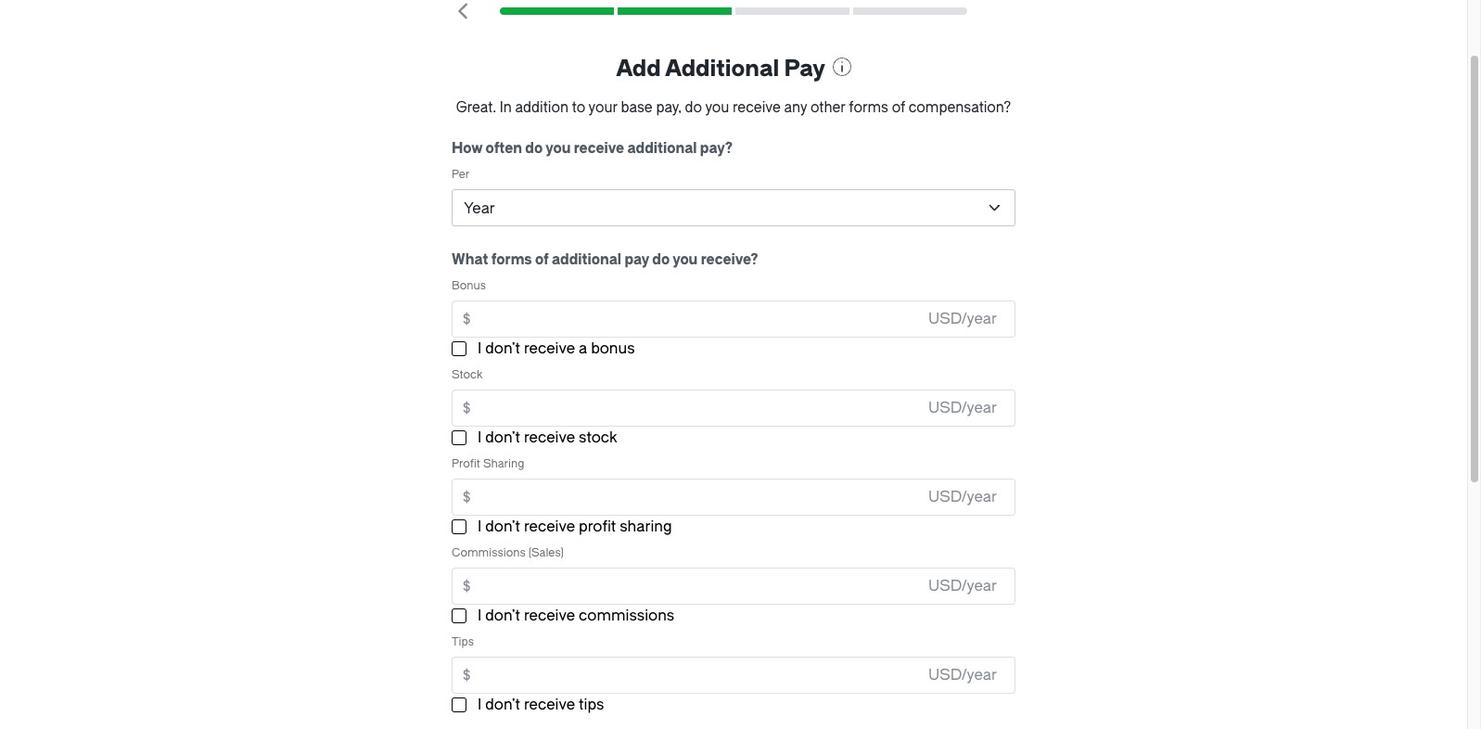Task type: locate. For each thing, give the bounding box(es) containing it.
1 vertical spatial additional
[[552, 251, 622, 268]]

don't down commissions (sales)
[[485, 607, 520, 624]]

additional
[[628, 140, 697, 157], [552, 251, 622, 268]]

profit sharing
[[452, 457, 525, 470]]

3 $ from the top
[[463, 488, 471, 506]]

0 vertical spatial do
[[685, 99, 702, 116]]

1 vertical spatial forms
[[492, 251, 532, 268]]

commissions (sales)
[[452, 546, 564, 559]]

don't
[[485, 340, 520, 357], [485, 429, 520, 446], [485, 518, 520, 535], [485, 607, 520, 624], [485, 696, 520, 713]]

0 horizontal spatial do
[[525, 140, 543, 157]]

receive left any
[[733, 99, 781, 116]]

forms right what
[[492, 251, 532, 268]]

i for i don't receive stock
[[478, 429, 482, 446]]

$ down bonus
[[463, 310, 471, 328]]

of left the compensation?
[[892, 99, 906, 116]]

you down add additional pay
[[706, 99, 730, 116]]

receive left a
[[524, 340, 575, 357]]

1 don't from the top
[[485, 340, 520, 357]]

$ for i don't receive commissions
[[463, 577, 471, 595]]

tips
[[452, 636, 474, 649]]

commissions
[[452, 546, 526, 559]]

1 horizontal spatial additional
[[628, 140, 697, 157]]

additional left pay
[[552, 251, 622, 268]]

usd/year for i don't receive stock
[[929, 399, 997, 417]]

1 i from the top
[[478, 340, 482, 357]]

year
[[464, 199, 495, 217]]

receive up (sales)
[[524, 518, 575, 535]]

3 don't from the top
[[485, 518, 520, 535]]

0 vertical spatial you
[[706, 99, 730, 116]]

4 don't from the top
[[485, 607, 520, 624]]

5 i from the top
[[478, 696, 482, 713]]

receive
[[733, 99, 781, 116], [574, 140, 625, 157], [524, 340, 575, 357], [524, 429, 575, 446], [524, 518, 575, 535], [524, 607, 575, 624], [524, 696, 575, 713]]

sharing
[[483, 457, 525, 470]]

additional down pay,
[[628, 140, 697, 157]]

1 vertical spatial you
[[546, 140, 571, 157]]

1 horizontal spatial do
[[653, 251, 670, 268]]

don't left tips
[[485, 696, 520, 713]]

1 horizontal spatial you
[[673, 251, 698, 268]]

0 horizontal spatial you
[[546, 140, 571, 157]]

4 i from the top
[[478, 607, 482, 624]]

to
[[572, 99, 586, 116]]

1 $ from the top
[[463, 310, 471, 328]]

2 vertical spatial do
[[653, 251, 670, 268]]

0 vertical spatial of
[[892, 99, 906, 116]]

3 usd/year from the top
[[929, 488, 997, 506]]

$ down commissions
[[463, 577, 471, 595]]

0 vertical spatial forms
[[849, 99, 889, 116]]

receive for i don't receive profit sharing
[[524, 518, 575, 535]]

i
[[478, 340, 482, 357], [478, 429, 482, 446], [478, 518, 482, 535], [478, 607, 482, 624], [478, 696, 482, 713]]

don't for i don't receive commissions
[[485, 607, 520, 624]]

do right pay,
[[685, 99, 702, 116]]

don't for i don't receive a bonus
[[485, 340, 520, 357]]

pay,
[[656, 99, 682, 116]]

you down 'addition'
[[546, 140, 571, 157]]

4 $ from the top
[[463, 577, 471, 595]]

i don't receive profit sharing
[[478, 518, 672, 535]]

great.
[[456, 99, 496, 116]]

don't for i don't receive profit sharing
[[485, 518, 520, 535]]

$
[[463, 310, 471, 328], [463, 399, 471, 417], [463, 488, 471, 506], [463, 577, 471, 595], [463, 666, 471, 684]]

do right often
[[525, 140, 543, 157]]

add
[[616, 56, 661, 82]]

2 usd/year from the top
[[929, 399, 997, 417]]

(sales)
[[529, 546, 564, 559]]

in
[[500, 99, 512, 116]]

bonus
[[452, 279, 486, 292]]

receive left tips
[[524, 696, 575, 713]]

forms right other
[[849, 99, 889, 116]]

you
[[706, 99, 730, 116], [546, 140, 571, 157], [673, 251, 698, 268]]

usd/year
[[929, 310, 997, 328], [929, 399, 997, 417], [929, 488, 997, 506], [929, 577, 997, 595], [929, 666, 997, 684]]

tips
[[579, 696, 604, 713]]

bonus
[[591, 340, 635, 357]]

i for i don't receive profit sharing
[[478, 518, 482, 535]]

receive down (sales)
[[524, 607, 575, 624]]

i for i don't receive tips
[[478, 696, 482, 713]]

0 horizontal spatial of
[[535, 251, 549, 268]]

1 vertical spatial of
[[535, 251, 549, 268]]

don't down bonus
[[485, 340, 520, 357]]

of
[[892, 99, 906, 116], [535, 251, 549, 268]]

i don't receive tips
[[478, 696, 604, 713]]

$ down "stock"
[[463, 399, 471, 417]]

i don't receive commissions
[[478, 607, 675, 624]]

do right pay
[[653, 251, 670, 268]]

additional
[[665, 56, 780, 82]]

you left 'receive?'
[[673, 251, 698, 268]]

don't up commissions (sales)
[[485, 518, 520, 535]]

don't up sharing
[[485, 429, 520, 446]]

usd/year for i don't receive profit sharing
[[929, 488, 997, 506]]

receive for i don't receive commissions
[[524, 607, 575, 624]]

2 horizontal spatial you
[[706, 99, 730, 116]]

forms
[[849, 99, 889, 116], [492, 251, 532, 268]]

2 don't from the top
[[485, 429, 520, 446]]

commissions
[[579, 607, 675, 624]]

of right what
[[535, 251, 549, 268]]

5 usd/year from the top
[[929, 666, 997, 684]]

5 don't from the top
[[485, 696, 520, 713]]

receive left stock
[[524, 429, 575, 446]]

2 $ from the top
[[463, 399, 471, 417]]

1 horizontal spatial of
[[892, 99, 906, 116]]

per
[[452, 168, 470, 181]]

do
[[685, 99, 702, 116], [525, 140, 543, 157], [653, 251, 670, 268]]

1 usd/year from the top
[[929, 310, 997, 328]]

stock
[[579, 429, 618, 446]]

2 i from the top
[[478, 429, 482, 446]]

4 usd/year from the top
[[929, 577, 997, 595]]

$ down "tips"
[[463, 666, 471, 684]]

base
[[621, 99, 653, 116]]

$ down "profit"
[[463, 488, 471, 506]]

3 i from the top
[[478, 518, 482, 535]]

5 $ from the top
[[463, 666, 471, 684]]



Task type: describe. For each thing, give the bounding box(es) containing it.
any
[[784, 99, 807, 116]]

2 vertical spatial you
[[673, 251, 698, 268]]

profit
[[579, 518, 616, 535]]

usd/year for i don't receive a bonus
[[929, 310, 997, 328]]

usd/year for i don't receive commissions
[[929, 577, 997, 595]]

i for i don't receive a bonus
[[478, 340, 482, 357]]

add additional pay
[[616, 56, 826, 82]]

$ for i don't receive stock
[[463, 399, 471, 417]]

$ for i don't receive tips
[[463, 666, 471, 684]]

stock
[[452, 368, 483, 381]]

how often do you receive additional pay?
[[452, 140, 733, 157]]

profit
[[452, 457, 481, 470]]

sharing
[[620, 518, 672, 535]]

what
[[452, 251, 488, 268]]

how
[[452, 140, 483, 157]]

1 vertical spatial do
[[525, 140, 543, 157]]

pay?
[[700, 140, 733, 157]]

addition
[[515, 99, 569, 116]]

1 horizontal spatial forms
[[849, 99, 889, 116]]

i for i don't receive commissions
[[478, 607, 482, 624]]

receive down "your"
[[574, 140, 625, 157]]

i don't receive stock
[[478, 429, 618, 446]]

receive?
[[701, 251, 759, 268]]

usd/year for i don't receive tips
[[929, 666, 997, 684]]

what forms of additional pay do you receive?
[[452, 251, 759, 268]]

often
[[486, 140, 522, 157]]

i don't receive a bonus
[[478, 340, 635, 357]]

great. in addition to your base pay, do you receive any other forms of compensation?
[[456, 99, 1012, 116]]

receive for i don't receive a bonus
[[524, 340, 575, 357]]

receive for i don't receive tips
[[524, 696, 575, 713]]

0 horizontal spatial forms
[[492, 251, 532, 268]]

a
[[579, 340, 587, 357]]

pay
[[625, 251, 649, 268]]

other
[[811, 99, 846, 116]]

0 horizontal spatial additional
[[552, 251, 622, 268]]

0 vertical spatial additional
[[628, 140, 697, 157]]

$ for i don't receive profit sharing
[[463, 488, 471, 506]]

your
[[589, 99, 618, 116]]

pay
[[785, 56, 826, 82]]

don't for i don't receive tips
[[485, 696, 520, 713]]

don't for i don't receive stock
[[485, 429, 520, 446]]

compensation?
[[909, 99, 1012, 116]]

receive for i don't receive stock
[[524, 429, 575, 446]]

2 horizontal spatial do
[[685, 99, 702, 116]]

$ for i don't receive a bonus
[[463, 310, 471, 328]]



Task type: vqa. For each thing, say whether or not it's contained in the screenshot.
more for Skeleton crew mentality
no



